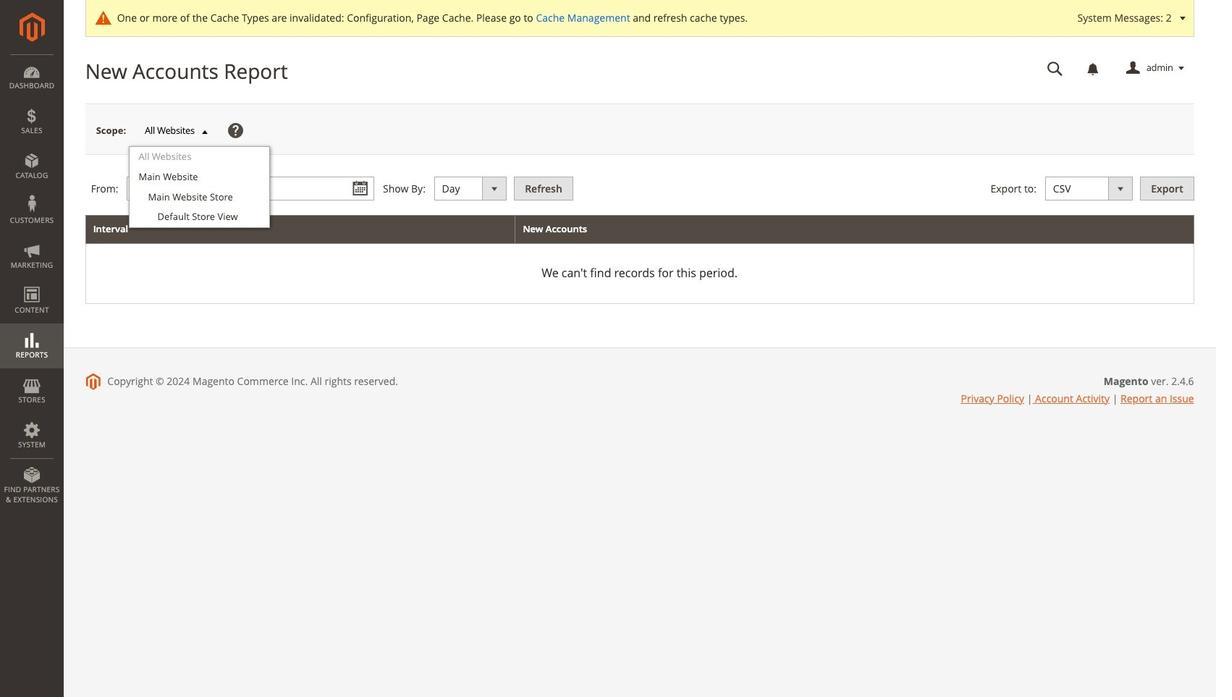 Task type: locate. For each thing, give the bounding box(es) containing it.
None text field
[[266, 177, 375, 201]]

None text field
[[1037, 56, 1073, 81], [127, 177, 235, 201], [1037, 56, 1073, 81], [127, 177, 235, 201]]

menu bar
[[0, 54, 64, 512]]



Task type: vqa. For each thing, say whether or not it's contained in the screenshot.
menu
no



Task type: describe. For each thing, give the bounding box(es) containing it.
magento admin panel image
[[19, 12, 45, 42]]



